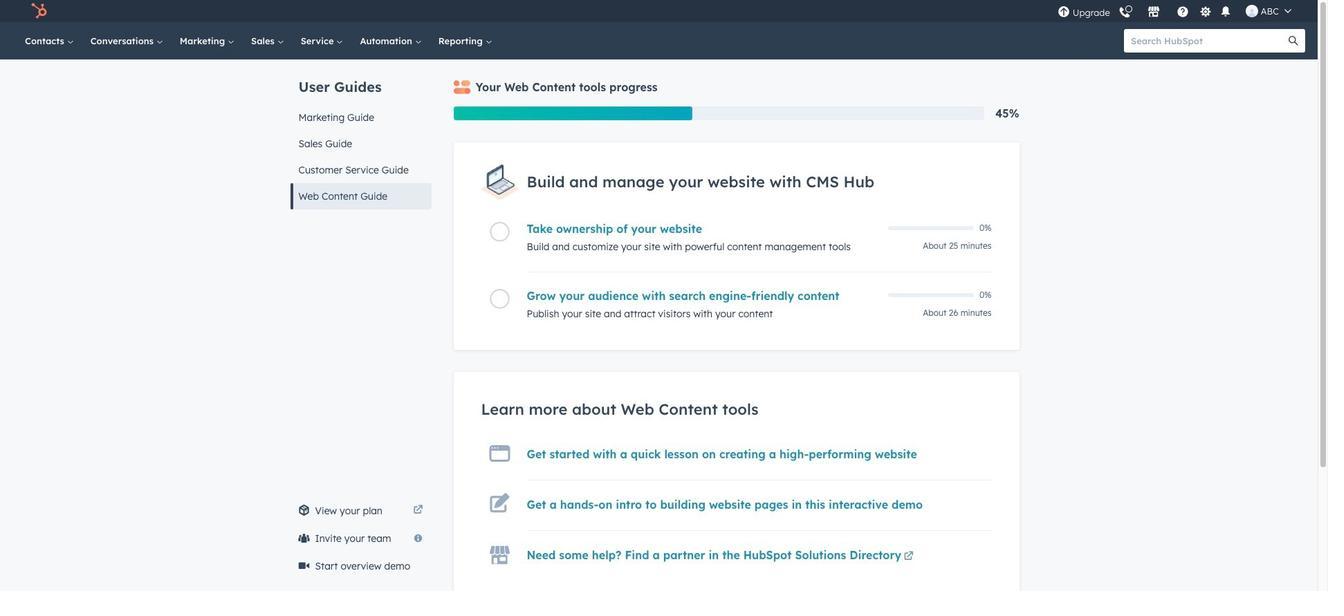 Task type: vqa. For each thing, say whether or not it's contained in the screenshot.
Pagination option
no



Task type: describe. For each thing, give the bounding box(es) containing it.
user guides element
[[290, 60, 431, 210]]

link opens in a new window image for the rightmost link opens in a new window image
[[904, 552, 914, 562]]

0 vertical spatial link opens in a new window image
[[413, 503, 423, 520]]

Search HubSpot search field
[[1125, 29, 1293, 53]]



Task type: locate. For each thing, give the bounding box(es) containing it.
1 horizontal spatial link opens in a new window image
[[904, 552, 914, 562]]

0 horizontal spatial link opens in a new window image
[[413, 503, 423, 520]]

link opens in a new window image
[[413, 506, 423, 516], [904, 552, 914, 562]]

1 vertical spatial link opens in a new window image
[[904, 552, 914, 562]]

marketplaces image
[[1148, 6, 1160, 19]]

menu
[[1057, 0, 1302, 22]]

0 vertical spatial link opens in a new window image
[[413, 506, 423, 516]]

1 vertical spatial link opens in a new window image
[[904, 549, 914, 566]]

link opens in a new window image for the topmost link opens in a new window image
[[413, 506, 423, 516]]

1 horizontal spatial link opens in a new window image
[[904, 549, 914, 566]]

link opens in a new window image
[[413, 503, 423, 520], [904, 549, 914, 566]]

brad klo image
[[1246, 5, 1259, 17]]

0 horizontal spatial link opens in a new window image
[[413, 506, 423, 516]]

progress bar
[[454, 107, 693, 120]]



